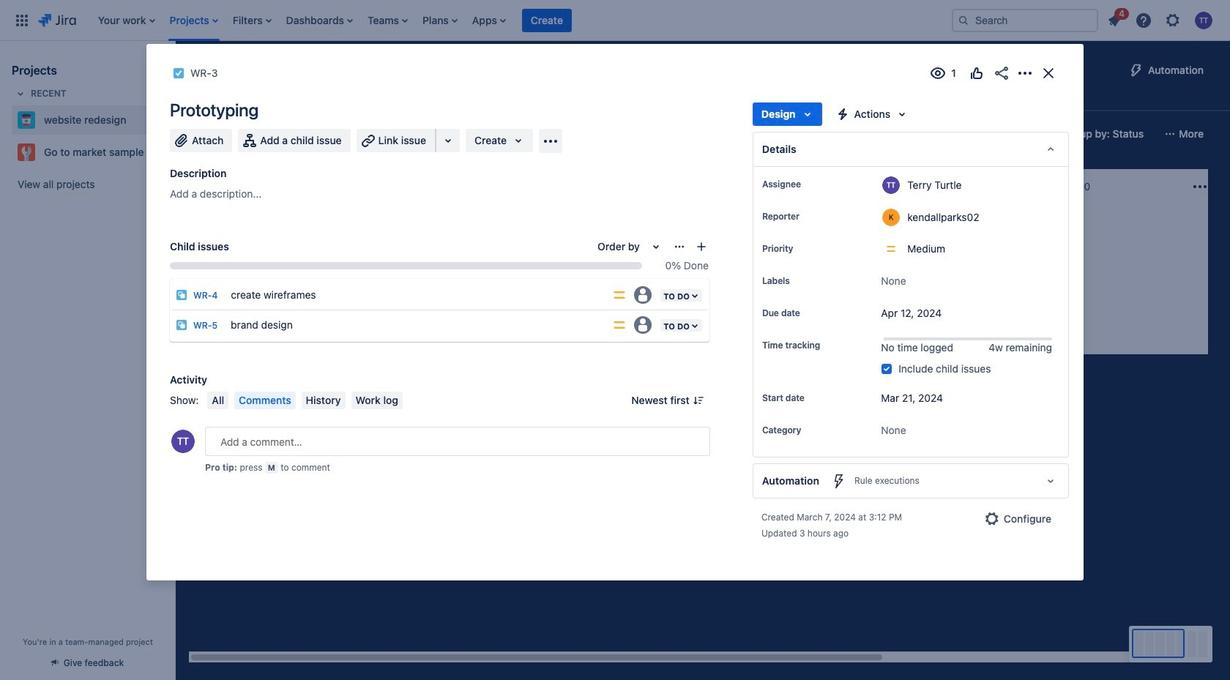 Task type: locate. For each thing, give the bounding box(es) containing it.
menu bar
[[205, 392, 406, 409]]

Search board text field
[[195, 124, 306, 144]]

automation element
[[753, 464, 1070, 499]]

list item
[[94, 0, 159, 41], [165, 0, 223, 41], [228, 0, 276, 41], [282, 0, 357, 41], [363, 0, 412, 41], [468, 0, 511, 41], [1102, 5, 1130, 32], [522, 8, 573, 33], [418, 8, 462, 32]]

task image
[[413, 249, 425, 261], [620, 287, 631, 299]]

actions image
[[1017, 64, 1034, 82]]

medium image
[[778, 287, 790, 299]]

task image right high image on the left of page
[[413, 249, 425, 261]]

medium image
[[571, 249, 583, 261]]

assignee pin to top. only you can see pinned fields. image
[[804, 179, 816, 190]]

task image
[[173, 67, 185, 79], [207, 249, 218, 261]]

0 horizontal spatial list
[[91, 0, 941, 41]]

primary element
[[9, 0, 941, 41]]

banner
[[0, 0, 1231, 41]]

0 horizontal spatial task image
[[173, 67, 185, 79]]

dialog
[[147, 44, 1084, 581]]

task image down due date: 20 march 2024 image on the right
[[620, 287, 631, 299]]

tab
[[257, 85, 291, 111]]

1 horizontal spatial task image
[[207, 249, 218, 261]]

labels pin to top. only you can see pinned fields. image
[[793, 275, 805, 287]]

0 vertical spatial task image
[[413, 249, 425, 261]]

task image for medium image
[[620, 287, 631, 299]]

task image for medium icon at left top
[[413, 249, 425, 261]]

close image
[[1040, 64, 1058, 82]]

terry turtle image
[[980, 267, 998, 284]]

link web pages and more image
[[440, 132, 457, 149]]

1 vertical spatial task image
[[620, 287, 631, 299]]

None search field
[[952, 8, 1099, 32]]

add app image
[[542, 132, 560, 150]]

0 horizontal spatial task image
[[413, 249, 425, 261]]

0 vertical spatial task image
[[173, 67, 185, 79]]

issue type: sub-task image
[[176, 289, 188, 301]]

automation image
[[1128, 62, 1146, 79]]

due date: 20 march 2024 image
[[623, 268, 634, 280]]

jira image
[[38, 11, 76, 29], [38, 11, 76, 29]]

create child image
[[696, 241, 708, 253]]

tab list
[[185, 85, 978, 111]]

list
[[91, 0, 941, 41], [1102, 5, 1222, 33]]

1 horizontal spatial task image
[[620, 287, 631, 299]]



Task type: describe. For each thing, give the bounding box(es) containing it.
issue actions image
[[674, 241, 686, 253]]

copy link to issue image
[[215, 67, 227, 78]]

due date: 20 march 2024 image
[[623, 268, 634, 280]]

reporter pin to top. only you can see pinned fields. image
[[803, 211, 814, 223]]

1 horizontal spatial list
[[1102, 5, 1222, 33]]

more information about terry turtle image
[[883, 177, 901, 194]]

Search field
[[952, 8, 1099, 32]]

issue type: sub-task image
[[176, 319, 188, 331]]

priority: medium image
[[613, 318, 627, 333]]

search image
[[958, 14, 970, 26]]

vote options: no one has voted for this issue yet. image
[[968, 64, 986, 82]]

Add a comment… field
[[205, 427, 710, 456]]

1 vertical spatial task image
[[207, 249, 218, 261]]

add people image
[[377, 125, 394, 143]]

collapse recent projects image
[[12, 85, 29, 103]]

priority: medium image
[[613, 288, 627, 303]]

details element
[[753, 132, 1070, 167]]

more information about kendallparks02 image
[[883, 209, 901, 226]]

show subtasks image
[[862, 293, 880, 311]]

due date pin to top. only you can see pinned fields. image
[[803, 308, 815, 319]]

high image
[[365, 249, 377, 261]]



Task type: vqa. For each thing, say whether or not it's contained in the screenshot.
rightmost list
yes



